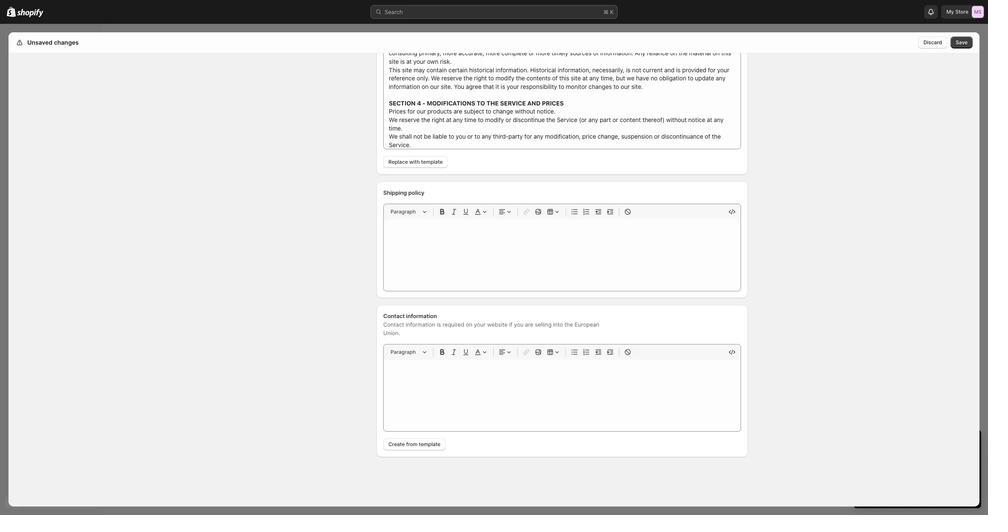 Task type: vqa. For each thing, say whether or not it's contained in the screenshot.
"selling"
yes



Task type: describe. For each thing, give the bounding box(es) containing it.
required
[[443, 322, 464, 328]]

save button
[[951, 37, 973, 49]]

the
[[565, 322, 573, 328]]

shipping
[[383, 190, 407, 196]]

store
[[955, 9, 968, 15]]

1 paragraph button from the top
[[387, 207, 430, 217]]

create
[[388, 442, 405, 448]]

discard
[[924, 39, 942, 46]]

unsaved
[[27, 39, 52, 46]]

discard button
[[918, 37, 947, 49]]

shipping policy
[[383, 190, 424, 196]]

website
[[487, 322, 508, 328]]

are
[[525, 322, 533, 328]]

0 vertical spatial information
[[406, 313, 437, 320]]

union.
[[383, 330, 400, 337]]

settings dialog
[[9, 0, 980, 507]]

3 days left in your trial element
[[853, 453, 981, 509]]

your
[[474, 322, 486, 328]]

template for create from template
[[419, 442, 440, 448]]

k
[[610, 9, 614, 15]]

settings
[[26, 39, 50, 46]]

1 horizontal spatial shopify image
[[17, 9, 44, 17]]

is
[[437, 322, 441, 328]]

1 vertical spatial information
[[406, 322, 435, 328]]

unsaved changes
[[27, 39, 79, 46]]

european
[[575, 322, 599, 328]]



Task type: locate. For each thing, give the bounding box(es) containing it.
1 paragraph from the top
[[391, 209, 416, 215]]

paragraph down "union."
[[391, 349, 416, 356]]

my store
[[947, 9, 968, 15]]

1 vertical spatial paragraph button
[[387, 348, 430, 358]]

shopify image
[[7, 7, 16, 17], [17, 9, 44, 17]]

if
[[509, 322, 512, 328]]

from
[[406, 442, 418, 448]]

0 vertical spatial template
[[421, 159, 443, 165]]

2 paragraph button from the top
[[387, 348, 430, 358]]

my
[[947, 9, 954, 15]]

paragraph button down shipping policy
[[387, 207, 430, 217]]

policy
[[408, 190, 424, 196]]

create from template
[[388, 442, 440, 448]]

⌘ k
[[603, 9, 614, 15]]

1 vertical spatial contact
[[383, 322, 404, 328]]

information left is
[[406, 322, 435, 328]]

save
[[956, 39, 968, 46]]

into
[[553, 322, 563, 328]]

dialog
[[983, 32, 988, 507]]

paragraph
[[391, 209, 416, 215], [391, 349, 416, 356]]

template right with
[[421, 159, 443, 165]]

contact information contact information is required on your website if you are selling into the european union.
[[383, 313, 599, 337]]

0 horizontal spatial shopify image
[[7, 7, 16, 17]]

0 vertical spatial contact
[[383, 313, 405, 320]]

1 contact from the top
[[383, 313, 405, 320]]

replace with template
[[388, 159, 443, 165]]

1 vertical spatial template
[[419, 442, 440, 448]]

template right from
[[419, 442, 440, 448]]

paragraph button down "union."
[[387, 348, 430, 358]]

you
[[514, 322, 523, 328]]

1 vertical spatial paragraph
[[391, 349, 416, 356]]

0 vertical spatial paragraph
[[391, 209, 416, 215]]

changes
[[54, 39, 79, 46]]

contact
[[383, 313, 405, 320], [383, 322, 404, 328]]

information
[[406, 313, 437, 320], [406, 322, 435, 328]]

on
[[466, 322, 472, 328]]

my store image
[[972, 6, 984, 18]]

information up is
[[406, 313, 437, 320]]

template
[[421, 159, 443, 165], [419, 442, 440, 448]]

2 paragraph from the top
[[391, 349, 416, 356]]

2 contact from the top
[[383, 322, 404, 328]]

with
[[409, 159, 420, 165]]

template for replace with template
[[421, 159, 443, 165]]

create from template button
[[383, 439, 446, 451]]

search
[[385, 9, 403, 15]]

paragraph button
[[387, 207, 430, 217], [387, 348, 430, 358]]

replace with template button
[[383, 156, 448, 168]]

selling
[[535, 322, 552, 328]]

paragraph down shipping policy
[[391, 209, 416, 215]]

0 vertical spatial paragraph button
[[387, 207, 430, 217]]

replace
[[388, 159, 408, 165]]

⌘
[[603, 9, 609, 15]]



